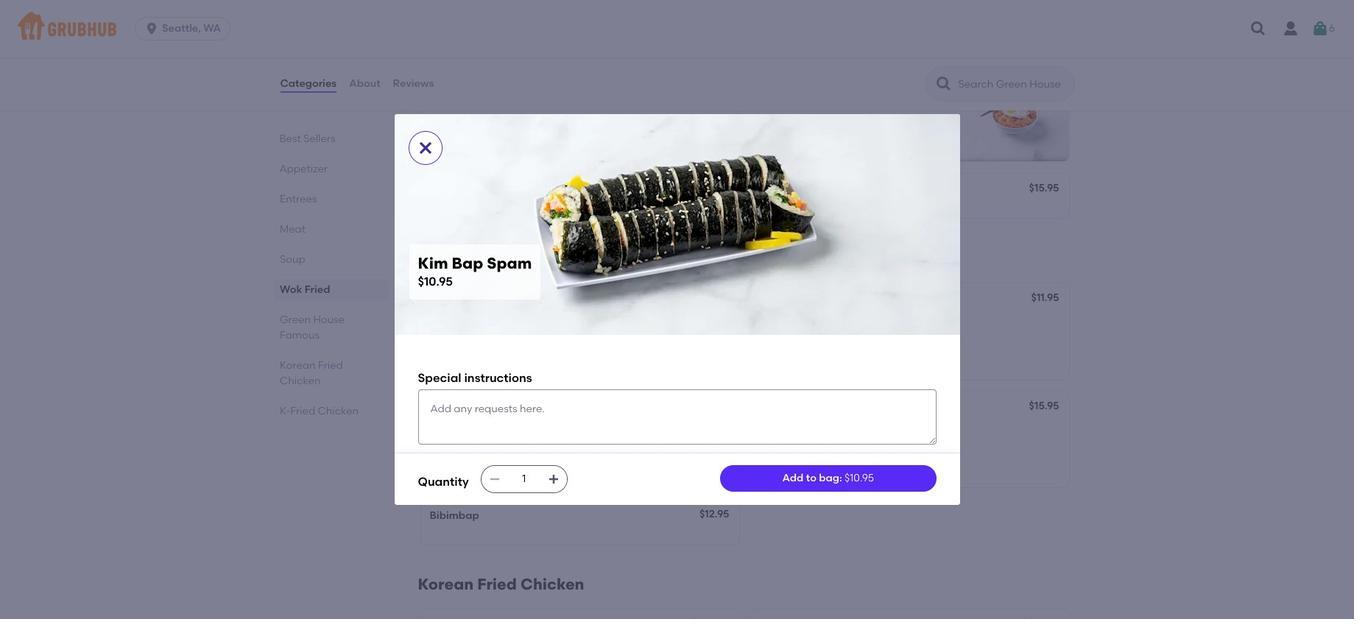 Task type: describe. For each thing, give the bounding box(es) containing it.
best sellers
[[280, 133, 336, 145]]

bag:
[[819, 472, 843, 485]]

boki
[[446, 402, 468, 414]]

add
[[783, 472, 804, 485]]

bap for kim bap spam
[[452, 293, 472, 306]]

about button
[[349, 57, 381, 111]]

katsu
[[474, 75, 503, 88]]

beef
[[813, 184, 836, 196]]

seattle, wa
[[162, 22, 221, 35]]

1 vertical spatial korean
[[418, 575, 474, 594]]

k-fried chicken
[[280, 405, 358, 418]]

to
[[806, 472, 817, 485]]

kim bap spam $10.95
[[418, 254, 532, 289]]

best
[[280, 133, 301, 145]]

kim for kim bap spam $10.95
[[418, 254, 448, 273]]

bap for kim bap tuna
[[782, 293, 802, 306]]

entrees
[[280, 193, 317, 206]]

seattle, wa button
[[135, 17, 236, 41]]

special instructions
[[418, 371, 532, 385]]

Input item quantity number field
[[508, 466, 541, 493]]

svg image inside seattle, wa button
[[144, 21, 159, 36]]

meat
[[280, 223, 305, 236]]

kim bap spam
[[430, 293, 504, 306]]

1 horizontal spatial $10.95
[[700, 293, 730, 306]]

search icon image
[[935, 75, 953, 93]]

reviews
[[393, 77, 434, 90]]

ra boki
[[430, 402, 468, 414]]

svg image
[[548, 474, 560, 486]]

0 vertical spatial korean fried chicken
[[280, 360, 343, 387]]

chicken katsu
[[430, 75, 503, 88]]

ra boki button
[[421, 392, 739, 488]]

1 horizontal spatial green house famous
[[418, 249, 582, 268]]

chicken katsu button
[[421, 66, 739, 161]]

0 horizontal spatial wok fried
[[280, 284, 330, 296]]

rice for shrimp
[[458, 184, 480, 196]]

ra
[[430, 402, 444, 414]]

add to bag: $10.95
[[783, 472, 875, 485]]

main navigation navigation
[[0, 0, 1355, 57]]

wa
[[203, 22, 221, 35]]

0 vertical spatial house
[[469, 249, 517, 268]]

1 horizontal spatial wok
[[418, 31, 453, 49]]

shrimp
[[483, 184, 519, 196]]

6 button
[[1312, 15, 1336, 42]]

famous inside green house famous
[[280, 329, 319, 342]]

spicy
[[776, 466, 799, 477]]



Task type: vqa. For each thing, say whether or not it's contained in the screenshot.
landwer's to the left
no



Task type: locate. For each thing, give the bounding box(es) containing it.
0 vertical spatial spam
[[487, 254, 532, 273]]

rice
[[458, 184, 480, 196], [788, 184, 810, 196]]

wok
[[418, 31, 453, 49], [280, 284, 302, 296]]

fried rice shrimp
[[430, 184, 519, 196]]

$10.95 for add
[[845, 472, 875, 485]]

$10.95 for kim
[[418, 275, 453, 289]]

chicken inside the 'korean fried chicken'
[[280, 375, 321, 387]]

kim bap tuna
[[760, 293, 829, 306]]

1 horizontal spatial korean
[[418, 575, 474, 594]]

chicken inside button
[[430, 75, 471, 88]]

kim for kim bap spam
[[430, 293, 449, 306]]

kim down kim bap spam $10.95
[[430, 293, 449, 306]]

1 vertical spatial wok fried
[[280, 284, 330, 296]]

2 vertical spatial $10.95
[[845, 472, 875, 485]]

Special instructions text field
[[418, 390, 937, 445]]

green down soup
[[280, 314, 311, 326]]

fried rice beef
[[760, 184, 836, 196]]

kim
[[418, 254, 448, 273], [430, 293, 449, 306], [760, 293, 779, 306]]

famous
[[521, 249, 582, 268], [280, 329, 319, 342]]

green house famous
[[418, 249, 582, 268], [280, 314, 345, 342]]

6
[[1330, 22, 1336, 35]]

sellers
[[304, 133, 336, 145]]

1 vertical spatial green house famous
[[280, 314, 345, 342]]

ra boki image
[[629, 392, 739, 488]]

1 vertical spatial house
[[313, 314, 345, 326]]

spam inside kim bap spam $10.95
[[487, 254, 532, 273]]

1 horizontal spatial rice
[[788, 184, 810, 196]]

bap for kim bap spam $10.95
[[452, 254, 483, 273]]

0 vertical spatial $10.95
[[418, 275, 453, 289]]

about
[[349, 77, 381, 90]]

categories button
[[280, 57, 338, 111]]

Search Green House search field
[[957, 77, 1070, 91]]

$11.95
[[1032, 292, 1060, 305]]

rice left beef
[[788, 184, 810, 196]]

0 vertical spatial famous
[[521, 249, 582, 268]]

bap inside kim bap spam $10.95
[[452, 254, 483, 273]]

green house famous down soup
[[280, 314, 345, 342]]

0 horizontal spatial korean fried chicken
[[280, 360, 343, 387]]

bap down kim bap spam $10.95
[[452, 293, 472, 306]]

1 vertical spatial $10.95
[[700, 293, 730, 306]]

korean
[[280, 360, 315, 372], [418, 575, 474, 594]]

1 vertical spatial wok
[[280, 284, 302, 296]]

house
[[469, 249, 517, 268], [313, 314, 345, 326]]

1 horizontal spatial korean fried chicken
[[418, 575, 585, 594]]

rice for beef
[[788, 184, 810, 196]]

quantity
[[418, 475, 469, 489]]

0 horizontal spatial wok
[[280, 284, 302, 296]]

0 horizontal spatial house
[[313, 314, 345, 326]]

spam up kim bap spam
[[487, 254, 532, 273]]

1 vertical spatial famous
[[280, 329, 319, 342]]

2 rice from the left
[[788, 184, 810, 196]]

chicken
[[430, 75, 471, 88], [280, 375, 321, 387], [318, 405, 358, 418], [521, 575, 585, 594]]

0 vertical spatial wok fried
[[418, 31, 496, 49]]

wok fried down soup
[[280, 284, 330, 296]]

korean fried chicken
[[280, 360, 343, 387], [418, 575, 585, 594]]

0 horizontal spatial rice
[[458, 184, 480, 196]]

green up kim bap spam
[[418, 249, 465, 268]]

k-
[[280, 405, 290, 418]]

korean down bibimbap on the bottom left
[[418, 575, 474, 594]]

korean inside the 'korean fried chicken'
[[280, 360, 315, 372]]

0 vertical spatial korean
[[280, 360, 315, 372]]

spam for kim bap spam $10.95
[[487, 254, 532, 273]]

kim for kim bap tuna
[[760, 293, 779, 306]]

$15.95
[[1030, 75, 1060, 88], [700, 182, 730, 195], [1030, 182, 1060, 195], [1030, 400, 1060, 413]]

1 vertical spatial spam
[[475, 293, 504, 306]]

$10.95
[[418, 275, 453, 289], [700, 293, 730, 306], [845, 472, 875, 485]]

spam for kim bap spam
[[475, 293, 504, 306]]

$10.95 inside kim bap spam $10.95
[[418, 275, 453, 289]]

$12.95
[[700, 509, 730, 521]]

0 vertical spatial wok
[[418, 31, 453, 49]]

bap up kim bap spam
[[452, 254, 483, 273]]

instructions
[[464, 371, 532, 385]]

0 horizontal spatial famous
[[280, 329, 319, 342]]

0 horizontal spatial green
[[280, 314, 311, 326]]

bibimbap
[[430, 510, 479, 523]]

special
[[418, 371, 462, 385]]

1 vertical spatial green
[[280, 314, 311, 326]]

kim up kim bap spam
[[418, 254, 448, 273]]

0 vertical spatial green house famous
[[418, 249, 582, 268]]

bap
[[452, 254, 483, 273], [452, 293, 472, 306], [782, 293, 802, 306]]

0 horizontal spatial green house famous
[[280, 314, 345, 342]]

wok down soup
[[280, 284, 302, 296]]

wok fried up chicken katsu
[[418, 31, 496, 49]]

0 horizontal spatial korean
[[280, 360, 315, 372]]

wok up 'reviews'
[[418, 31, 453, 49]]

0 horizontal spatial $10.95
[[418, 275, 453, 289]]

kim inside kim bap spam $10.95
[[418, 254, 448, 273]]

1 horizontal spatial house
[[469, 249, 517, 268]]

spicy image
[[760, 465, 773, 479]]

soup
[[280, 253, 305, 266]]

1 horizontal spatial famous
[[521, 249, 582, 268]]

appetizer
[[280, 163, 328, 175]]

svg image
[[1250, 20, 1268, 38], [1312, 20, 1330, 38], [144, 21, 159, 36], [417, 139, 434, 157], [489, 474, 501, 486]]

$15.95 inside button
[[1030, 75, 1060, 88]]

seattle,
[[162, 22, 201, 35]]

fried rice kimchee image
[[959, 66, 1069, 161]]

tuna
[[805, 293, 829, 306]]

green
[[418, 249, 465, 268], [280, 314, 311, 326]]

spam
[[487, 254, 532, 273], [475, 293, 504, 306]]

bap left tuna
[[782, 293, 802, 306]]

1 horizontal spatial wok fried
[[418, 31, 496, 49]]

rice left shrimp
[[458, 184, 480, 196]]

reviews button
[[392, 57, 435, 111]]

1 rice from the left
[[458, 184, 480, 196]]

fried
[[456, 31, 496, 49], [430, 184, 455, 196], [760, 184, 786, 196], [304, 284, 330, 296], [318, 360, 343, 372], [290, 405, 315, 418], [478, 575, 517, 594]]

2 horizontal spatial $10.95
[[845, 472, 875, 485]]

categories
[[280, 77, 337, 90]]

kim left tuna
[[760, 293, 779, 306]]

kim bap spam image
[[629, 284, 739, 380]]

spam down kim bap spam $10.95
[[475, 293, 504, 306]]

house inside green house famous
[[313, 314, 345, 326]]

$15.95 button
[[751, 66, 1069, 161]]

svg image inside 6 button
[[1312, 20, 1330, 38]]

wok fried
[[418, 31, 496, 49], [280, 284, 330, 296]]

korean up k-
[[280, 360, 315, 372]]

1 horizontal spatial green
[[418, 249, 465, 268]]

1 vertical spatial korean fried chicken
[[418, 575, 585, 594]]

0 vertical spatial green
[[418, 249, 465, 268]]

green house famous up kim bap spam
[[418, 249, 582, 268]]



